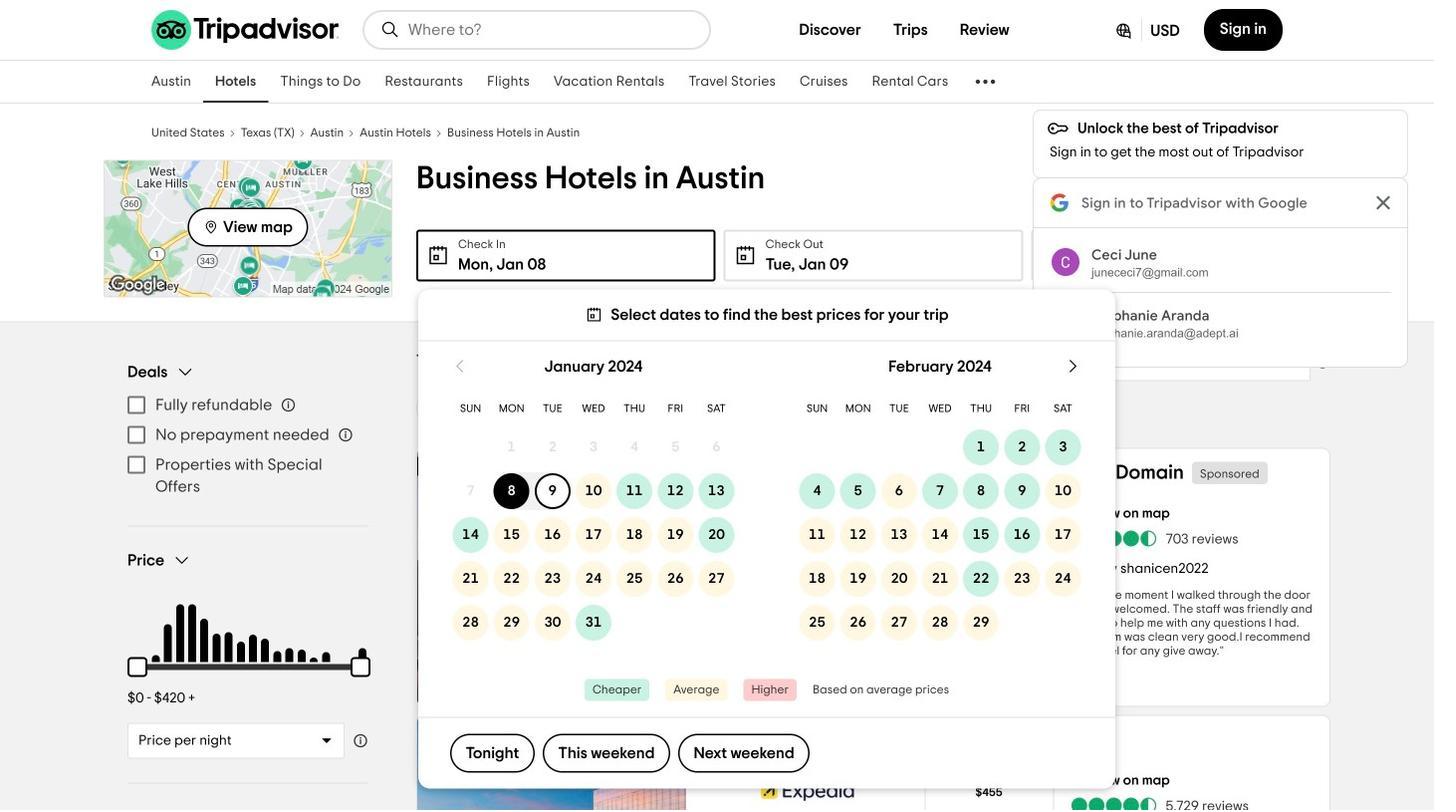 Task type: locate. For each thing, give the bounding box(es) containing it.
grid
[[450, 341, 737, 645], [797, 341, 1084, 645]]

0 vertical spatial group
[[128, 362, 369, 502]]

2 row group from the left
[[797, 425, 1084, 645]]

carousel of images figure
[[418, 449, 687, 706]]

row group for first grid from the right
[[797, 425, 1084, 645]]

Search search field
[[409, 21, 694, 39]]

1 vertical spatial group
[[116, 551, 383, 759]]

expedia.com image
[[761, 772, 854, 810]]

4.5 of 5 bubbles. 5,729 reviews element
[[1071, 796, 1250, 810]]

february 12, 2024 cell
[[838, 517, 879, 553]]

0 horizontal spatial row group
[[450, 425, 737, 645]]

group
[[128, 362, 369, 502], [116, 551, 383, 759]]

menu
[[128, 390, 369, 502]]

1 horizontal spatial row group
[[797, 425, 1084, 645]]

february 17, 2024 cell
[[1043, 517, 1084, 553]]

1 horizontal spatial grid
[[797, 341, 1084, 645]]

home2 image
[[761, 505, 854, 545]]

row group
[[450, 425, 737, 645], [797, 425, 1084, 645]]

0 horizontal spatial grid
[[450, 341, 737, 645]]

row
[[450, 392, 737, 425], [797, 392, 1084, 425], [450, 425, 737, 469], [797, 425, 1084, 469], [450, 469, 737, 513], [797, 469, 1084, 513], [450, 513, 737, 557], [797, 513, 1084, 557], [450, 557, 737, 601], [797, 557, 1084, 601], [450, 601, 737, 645], [797, 601, 1084, 645]]

1 row group from the left
[[450, 425, 737, 645]]

None search field
[[365, 12, 709, 48]]

save to a trip image
[[647, 732, 671, 756]]



Task type: vqa. For each thing, say whether or not it's contained in the screenshot.
'Search' search box
yes



Task type: describe. For each thing, give the bounding box(es) containing it.
previous month image
[[450, 356, 470, 376]]

row group for 2nd grid from the right
[[450, 425, 737, 645]]

search image
[[381, 20, 401, 40]]

minimum price slider
[[116, 645, 159, 689]]

2 grid from the left
[[797, 341, 1084, 645]]

january 18, 2024 cell
[[614, 517, 655, 553]]

next month image
[[1064, 356, 1084, 376]]

january 19, 2024 cell
[[655, 517, 696, 553]]

february 15, 2024 cell
[[961, 517, 1002, 553]]

fairmont austin downtown view image
[[418, 716, 687, 810]]

tripadvisor image
[[151, 10, 339, 50]]

4.5 of 5 bubbles. 703 reviews element
[[1071, 529, 1239, 549]]

january 20, 2024 cell
[[696, 517, 737, 553]]

february 16, 2024 cell
[[1002, 517, 1043, 553]]

february 14, 2024 cell
[[920, 517, 961, 553]]

exterior image
[[418, 449, 687, 706]]

1 grid from the left
[[450, 341, 737, 645]]

february 11, 2024 cell
[[797, 517, 838, 553]]

shanicen2022 image
[[1071, 557, 1095, 580]]

save to a trip image
[[647, 465, 671, 489]]

maximum price slider
[[339, 645, 383, 689]]

february 13, 2024 cell
[[879, 517, 920, 553]]



